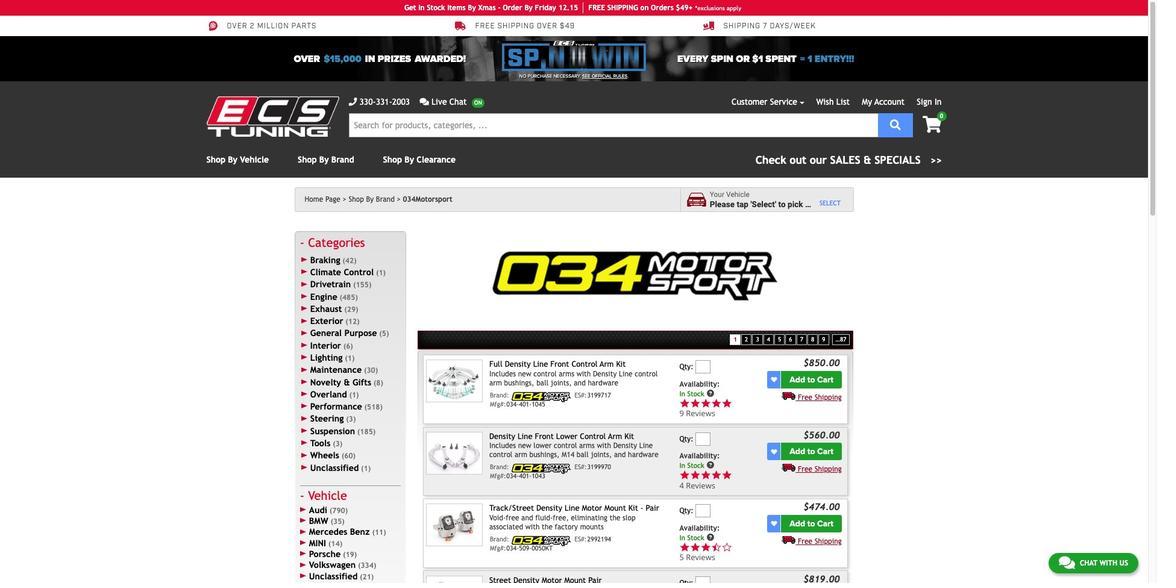Task type: describe. For each thing, give the bounding box(es) containing it.
front inside density line front lower control arm kit includes new lower control arms with density line control arm bushings, m14 ball joints, and hardware
[[535, 432, 554, 441]]

arm for 9 reviews
[[600, 360, 614, 369]]

4 for 4 reviews
[[679, 480, 684, 491]]

$560.00
[[803, 430, 840, 440]]

5 for 5
[[778, 336, 781, 343]]

by right page
[[366, 195, 374, 204]]

…87
[[836, 336, 846, 343]]

interior
[[310, 340, 341, 351]]

free,
[[553, 514, 569, 522]]

reviews for 4 reviews
[[686, 480, 715, 491]]

your
[[710, 191, 724, 199]]

(6)
[[343, 342, 353, 351]]

stock for 5
[[687, 534, 704, 542]]

034motorsport
[[403, 195, 452, 204]]

2003
[[392, 97, 410, 107]]

es#: for 4 reviews
[[574, 464, 587, 471]]

porsche
[[309, 549, 341, 559]]

parts
[[291, 22, 317, 31]]

es#: 3199970 mfg#: 034-401-1043
[[490, 464, 611, 480]]

free shipping over $49
[[475, 22, 575, 31]]

to for $560.00
[[807, 447, 815, 457]]

shop by vehicle
[[206, 155, 269, 165]]

(790)
[[329, 507, 348, 515]]

034motorsport - corporate logo image for 9 reviews
[[511, 392, 572, 402]]

shipping for $850.00
[[815, 393, 842, 402]]

over for over $15,000 in prizes
[[294, 53, 320, 65]]

- for pair
[[640, 504, 643, 513]]

with inside the 'track/street density line motor mount kit - pair void-free and fluid-free, eliminating the slop associated with the factory mounts'
[[525, 523, 540, 531]]

.
[[628, 74, 629, 79]]

new for 9
[[518, 370, 531, 378]]

select
[[820, 199, 841, 207]]

full
[[489, 360, 502, 369]]

034motorsport - corporate logo image for 5 reviews
[[511, 536, 572, 546]]

9 link
[[819, 334, 829, 345]]

xmas
[[478, 4, 496, 12]]

lower
[[534, 442, 552, 450]]

free shipping image
[[782, 392, 796, 400]]

add to wish list image
[[771, 449, 777, 455]]

add to cart for $474.00
[[790, 519, 834, 529]]

joints, inside density line front lower control arm kit includes new lower control arms with density line control arm bushings, m14 ball joints, and hardware
[[591, 451, 612, 459]]

5 reviews
[[679, 552, 715, 563]]

question sign image for 5 reviews
[[706, 533, 715, 542]]

2 9 reviews link from the top
[[679, 408, 732, 419]]

tap
[[737, 199, 748, 209]]

0 link
[[913, 111, 946, 134]]

customer service
[[732, 97, 797, 107]]

or
[[736, 53, 750, 65]]

with inside full density line front control arm kit includes new control arms with density line control arm bushings, ball joints, and hardware
[[577, 370, 591, 378]]

shipping inside shipping 7 days/week link
[[723, 22, 761, 31]]

(518)
[[364, 403, 383, 412]]

(42)
[[342, 257, 357, 265]]

specials
[[875, 154, 921, 166]]

sign in link
[[917, 97, 942, 107]]

kit for 4
[[625, 432, 634, 441]]

chat with us link
[[1049, 553, 1138, 574]]

in right get
[[418, 4, 425, 12]]

spin
[[711, 53, 733, 65]]

over for over 2 million parts
[[227, 22, 248, 31]]

(155)
[[353, 281, 371, 289]]

add to wish list image for $474.00
[[771, 521, 777, 527]]

(185)
[[357, 428, 376, 436]]

shipping 7 days/week link
[[703, 20, 816, 31]]

0
[[940, 113, 943, 119]]

by right the order
[[525, 4, 533, 12]]

add for $560.00
[[790, 447, 805, 457]]

account
[[874, 97, 905, 107]]

9 for 9
[[822, 336, 825, 343]]

phone image
[[349, 98, 357, 106]]

shop by brand for shop by vehicle
[[298, 155, 354, 165]]

items
[[447, 4, 466, 12]]

necessary.
[[553, 74, 581, 79]]

wish
[[816, 97, 834, 107]]

shopping cart image
[[923, 116, 942, 133]]

comments image for live
[[420, 98, 429, 106]]

cart for $850.00
[[817, 375, 834, 385]]

tools
[[310, 438, 331, 448]]

my
[[862, 97, 872, 107]]

drivetrain
[[310, 279, 351, 289]]

star image inside "4 reviews" "link"
[[701, 470, 711, 481]]

034- for 4
[[506, 473, 519, 480]]

a
[[805, 199, 810, 209]]

shop for shop by brand link related to shop by vehicle
[[298, 155, 317, 165]]

availability: in stock for 4
[[679, 452, 720, 470]]

034- for 9
[[506, 401, 519, 408]]

question sign image
[[706, 461, 715, 470]]

to for $474.00
[[807, 519, 815, 529]]

shop for shop by clearance link
[[383, 155, 402, 165]]

to for $850.00
[[807, 375, 815, 385]]

purchase
[[528, 74, 552, 79]]

stock for 9
[[687, 390, 704, 398]]

apply
[[727, 5, 741, 11]]

my account link
[[862, 97, 905, 107]]

shipping for $474.00
[[815, 537, 842, 546]]

no purchase necessary. see official rules .
[[519, 74, 629, 79]]

track/street
[[489, 504, 534, 513]]

0 horizontal spatial vehicle
[[240, 155, 269, 165]]

1 vertical spatial (3)
[[333, 440, 343, 448]]

add to cart button for $560.00
[[781, 443, 842, 461]]

over 2 million parts link
[[206, 20, 317, 31]]

audi
[[309, 505, 327, 515]]

shipping
[[497, 22, 535, 31]]

4 for 4
[[767, 336, 770, 343]]

categories braking (42) climate control (1) drivetrain (155) engine (485) exhaust (29) exterior (12) general purpose (5) interior (6) lighting (1) maintenance (30) novelty & gifts (8) overland (1) performance (518) steering (3) suspension (185) tools (3) wheels (60) unclassified (1)
[[308, 236, 389, 473]]

vehicle inside 'vehicle audi (790) bmw (35) mercedes benz (11) mini (14) porsche (19) volkswagen (334) unclassified (21)'
[[308, 489, 347, 503]]

kit inside the 'track/street density line motor mount kit - pair void-free and fluid-free, eliminating the slop associated with the factory mounts'
[[628, 504, 638, 513]]

in for $850.00
[[679, 390, 685, 398]]

shop by brand for home page
[[349, 195, 395, 204]]

8
[[811, 336, 814, 343]]

orders
[[651, 4, 674, 12]]

034- for 5
[[506, 545, 519, 552]]

*exclusions apply link
[[695, 3, 741, 12]]

$15,000
[[324, 53, 361, 65]]

qty: for 4
[[679, 435, 693, 444]]

control for density
[[580, 432, 606, 441]]

3 link
[[752, 334, 763, 345]]

4 reviews
[[679, 480, 715, 491]]

arms inside full density line front control arm kit includes new control arms with density line control arm bushings, ball joints, and hardware
[[559, 370, 574, 378]]

1 9 reviews link from the top
[[679, 398, 765, 419]]

climate
[[310, 267, 341, 277]]

availability: in stock for 5
[[679, 524, 720, 542]]

kit for 9
[[616, 360, 626, 369]]

free shipping for $474.00
[[798, 537, 842, 546]]

track/street density line motor mount kit - pair link
[[489, 504, 659, 513]]

associated
[[489, 523, 523, 531]]

over $15,000 in prizes
[[294, 53, 411, 65]]

with inside density line front lower control arm kit includes new lower control arms with density line control arm bushings, m14 ball joints, and hardware
[[597, 442, 611, 450]]

…87 link
[[832, 334, 850, 345]]

includes for 4
[[489, 442, 516, 450]]

m14
[[562, 451, 574, 459]]

0050kt
[[532, 545, 553, 552]]

entry!!!
[[815, 53, 854, 65]]

bushings, inside full density line front control arm kit includes new control arms with density line control arm bushings, ball joints, and hardware
[[504, 379, 534, 387]]

shop for shop by brand link associated with home page
[[349, 195, 364, 204]]

free shipping over $49 link
[[455, 20, 575, 31]]

mfg#: for 5 reviews
[[490, 545, 506, 552]]

ball inside full density line front control arm kit includes new control arms with density line control arm bushings, ball joints, and hardware
[[536, 379, 549, 387]]

9 for 9 reviews
[[679, 408, 684, 419]]

by up home page "link"
[[319, 155, 329, 165]]

5 link
[[774, 334, 785, 345]]

cart for $474.00
[[817, 519, 834, 529]]

0 horizontal spatial the
[[542, 523, 553, 531]]

1 horizontal spatial (3)
[[346, 415, 356, 424]]

shipping for $560.00
[[815, 465, 842, 474]]

(8)
[[374, 379, 383, 387]]

front inside full density line front control arm kit includes new control arms with density line control arm bushings, ball joints, and hardware
[[550, 360, 569, 369]]

please
[[710, 199, 735, 209]]

es#: for 5 reviews
[[574, 536, 587, 543]]

prizes
[[378, 53, 411, 65]]

empty star image
[[722, 542, 732, 553]]

list
[[836, 97, 850, 107]]

pick
[[788, 199, 803, 209]]

add to cart for $560.00
[[790, 447, 834, 457]]

0 vertical spatial 1
[[808, 53, 812, 65]]

volkswagen
[[309, 560, 356, 570]]

(35)
[[331, 518, 345, 526]]

in for $474.00
[[679, 534, 685, 542]]

full density line front control arm kit link
[[489, 360, 626, 369]]

shop by brand link for home page
[[349, 195, 401, 204]]

ecs tuning image
[[206, 96, 339, 137]]

arms inside density line front lower control arm kit includes new lower control arms with density line control arm bushings, m14 ball joints, and hardware
[[579, 442, 595, 450]]

purpose
[[344, 328, 377, 338]]

page
[[325, 195, 340, 204]]

add to wish list image for $850.00
[[771, 377, 777, 383]]

new for 4
[[518, 442, 531, 450]]



Task type: vqa. For each thing, say whether or not it's contained in the screenshot.
Vinyl
no



Task type: locate. For each thing, give the bounding box(es) containing it.
add down $474.00
[[790, 519, 805, 529]]

see official rules link
[[582, 73, 628, 80]]

arm up 3199717
[[600, 360, 614, 369]]

control for categories
[[344, 267, 374, 277]]

0 horizontal spatial joints,
[[551, 379, 572, 387]]

(3)
[[346, 415, 356, 424], [333, 440, 343, 448]]

control up (155)
[[344, 267, 374, 277]]

arm inside full density line front control arm kit includes new control arms with density line control arm bushings, ball joints, and hardware
[[600, 360, 614, 369]]

home
[[305, 195, 323, 204]]

add for $850.00
[[790, 375, 805, 385]]

with inside 'link'
[[1100, 559, 1117, 568]]

over inside over 2 million parts link
[[227, 22, 248, 31]]

mfg#: down full
[[490, 401, 506, 408]]

034- down associated
[[506, 545, 519, 552]]

0 vertical spatial question sign image
[[706, 389, 715, 398]]

cart down $560.00 at the right
[[817, 447, 834, 457]]

3199970
[[587, 464, 611, 471]]

2 add to cart from the top
[[790, 447, 834, 457]]

in for $560.00
[[679, 462, 685, 470]]

2 vertical spatial availability: in stock
[[679, 524, 720, 542]]

2 vertical spatial and
[[521, 514, 533, 522]]

qty: down "9 reviews"
[[679, 435, 693, 444]]

0 horizontal spatial 2
[[250, 22, 255, 31]]

0 vertical spatial shop by brand
[[298, 155, 354, 165]]

shop by brand link right page
[[349, 195, 401, 204]]

hardware inside full density line front control arm kit includes new control arms with density line control arm bushings, ball joints, and hardware
[[588, 379, 618, 387]]

0 vertical spatial &
[[864, 154, 871, 166]]

& inside categories braking (42) climate control (1) drivetrain (155) engine (485) exhaust (29) exterior (12) general purpose (5) interior (6) lighting (1) maintenance (30) novelty & gifts (8) overland (1) performance (518) steering (3) suspension (185) tools (3) wheels (60) unclassified (1)
[[344, 377, 350, 387]]

2 vertical spatial qty:
[[679, 507, 693, 516]]

2 free shipping image from the top
[[782, 536, 796, 544]]

1 add to cart button from the top
[[781, 371, 842, 389]]

1 vertical spatial free shipping image
[[782, 536, 796, 544]]

1 free shipping image from the top
[[782, 464, 796, 472]]

2 add to cart button from the top
[[781, 443, 842, 461]]

control for full
[[572, 360, 598, 369]]

ball inside density line front lower control arm kit includes new lower control arms with density line control arm bushings, m14 ball joints, and hardware
[[577, 451, 589, 459]]

034- left 1043
[[506, 473, 519, 480]]

0 vertical spatial control
[[344, 267, 374, 277]]

1 vertical spatial control
[[572, 360, 598, 369]]

2 availability: in stock from the top
[[679, 452, 720, 470]]

brand: for 9 reviews
[[490, 392, 509, 399]]

1 free shipping from the top
[[798, 393, 842, 402]]

$49
[[560, 22, 575, 31]]

1 cart from the top
[[817, 375, 834, 385]]

2 vertical spatial es#:
[[574, 536, 587, 543]]

control right lower
[[580, 432, 606, 441]]

kit
[[616, 360, 626, 369], [625, 432, 634, 441], [628, 504, 638, 513]]

on
[[640, 4, 649, 12]]

2 vertical spatial kit
[[628, 504, 638, 513]]

1 vertical spatial reviews
[[686, 480, 715, 491]]

mercedes
[[309, 527, 347, 537]]

2 question sign image from the top
[[706, 533, 715, 542]]

1 availability: in stock from the top
[[679, 380, 720, 398]]

1 horizontal spatial comments image
[[1059, 556, 1075, 570]]

3 reviews from the top
[[686, 552, 715, 563]]

(5)
[[379, 330, 389, 338]]

mfg#: inside es#: 3199970 mfg#: 034-401-1043
[[490, 473, 506, 480]]

4 link
[[763, 334, 774, 345]]

0 vertical spatial the
[[610, 514, 620, 522]]

2 includes from the top
[[489, 442, 516, 450]]

0 vertical spatial new
[[518, 370, 531, 378]]

rules
[[613, 74, 628, 79]]

the down mount
[[610, 514, 620, 522]]

ball up es#: 3199717 mfg#: 034-401-1045
[[536, 379, 549, 387]]

spent
[[766, 53, 797, 65]]

3 availability: in stock from the top
[[679, 524, 720, 542]]

bushings,
[[504, 379, 534, 387], [529, 451, 560, 459]]

add to cart button down $474.00
[[781, 515, 842, 533]]

(60)
[[342, 452, 356, 461]]

add up free shipping image
[[790, 375, 805, 385]]

1 add to wish list image from the top
[[771, 377, 777, 383]]

mfg#:
[[490, 401, 506, 408], [490, 473, 506, 480], [490, 545, 506, 552]]

free for $850.00
[[798, 393, 812, 402]]

control inside density line front lower control arm kit includes new lower control arms with density line control arm bushings, m14 ball joints, and hardware
[[580, 432, 606, 441]]

chat inside 'link'
[[1080, 559, 1098, 568]]

star image
[[679, 398, 690, 409], [690, 398, 701, 409], [711, 398, 722, 409], [701, 470, 711, 481], [679, 542, 690, 553], [701, 542, 711, 553]]

days/week
[[770, 22, 816, 31]]

1 horizontal spatial ball
[[577, 451, 589, 459]]

0 vertical spatial (3)
[[346, 415, 356, 424]]

to inside 'your vehicle please tap 'select' to pick a vehicle'
[[778, 199, 786, 209]]

arm inside density line front lower control arm kit includes new lower control arms with density line control arm bushings, m14 ball joints, and hardware
[[515, 451, 527, 459]]

free shipping right free shipping image
[[798, 393, 842, 402]]

1 vertical spatial bushings,
[[529, 451, 560, 459]]

1 horizontal spatial chat
[[1080, 559, 1098, 568]]

- for order
[[498, 4, 501, 12]]

5 reviews link
[[679, 542, 765, 563], [679, 552, 732, 563]]

hardware inside density line front lower control arm kit includes new lower control arms with density line control arm bushings, m14 ball joints, and hardware
[[628, 451, 659, 459]]

2 add to wish list image from the top
[[771, 521, 777, 527]]

qty: for 9
[[679, 363, 693, 372]]

new left lower
[[518, 442, 531, 450]]

in up 5 reviews
[[679, 534, 685, 542]]

arm
[[489, 379, 502, 387], [515, 451, 527, 459]]

5 left "half star" image
[[679, 552, 684, 563]]

1 vertical spatial comments image
[[1059, 556, 1075, 570]]

1 vertical spatial brand:
[[490, 464, 509, 471]]

9 reviews link
[[679, 398, 765, 419], [679, 408, 732, 419]]

in up "9 reviews"
[[679, 390, 685, 398]]

8 link
[[808, 334, 818, 345]]

mfg#: inside es#: 3199717 mfg#: 034-401-1045
[[490, 401, 506, 408]]

=
[[800, 53, 805, 65]]

performance
[[310, 401, 362, 412]]

3 add to cart button from the top
[[781, 515, 842, 533]]

0 horizontal spatial chat
[[449, 97, 467, 107]]

vehicle
[[812, 199, 838, 209]]

free right free shipping image
[[798, 393, 812, 402]]

and inside density line front lower control arm kit includes new lower control arms with density line control arm bushings, m14 ball joints, and hardware
[[614, 451, 626, 459]]

front
[[550, 360, 569, 369], [535, 432, 554, 441]]

2 add from the top
[[790, 447, 805, 457]]

0 vertical spatial mfg#:
[[490, 401, 506, 408]]

and inside full density line front control arm kit includes new control arms with density line control arm bushings, ball joints, and hardware
[[574, 379, 586, 387]]

brand for shop by vehicle
[[331, 155, 354, 165]]

3 es#: from the top
[[574, 536, 587, 543]]

reviews for 5 reviews
[[686, 552, 715, 563]]

509-
[[519, 545, 532, 552]]

$850.00
[[803, 358, 840, 368]]

1 vertical spatial unclassified
[[309, 571, 358, 581]]

reviews for 9 reviews
[[686, 408, 715, 419]]

1 mfg#: from the top
[[490, 401, 506, 408]]

comments image inside chat with us 'link'
[[1059, 556, 1075, 570]]

(334)
[[358, 562, 376, 570]]

shop for the shop by vehicle link
[[206, 155, 225, 165]]

1 horizontal spatial brand
[[376, 195, 395, 204]]

2 vertical spatial cart
[[817, 519, 834, 529]]

suspension
[[310, 426, 355, 436]]

(19)
[[343, 551, 357, 559]]

2 reviews from the top
[[686, 480, 715, 491]]

free shipping for $560.00
[[798, 465, 842, 474]]

the down fluid-
[[542, 523, 553, 531]]

general
[[310, 328, 342, 338]]

with up 3199717
[[577, 370, 591, 378]]

to down $850.00
[[807, 375, 815, 385]]

includes for 9
[[489, 370, 516, 378]]

comments image for chat
[[1059, 556, 1075, 570]]

0 vertical spatial chat
[[449, 97, 467, 107]]

1 vertical spatial es#:
[[574, 464, 587, 471]]

availability: in stock for 9
[[679, 380, 720, 398]]

ping
[[622, 4, 638, 12]]

es#: left 3199717
[[574, 392, 587, 399]]

1 link
[[730, 334, 741, 345]]

2 034motorsport - corporate logo image from the top
[[511, 464, 572, 474]]

shop by brand link
[[298, 155, 354, 165], [349, 195, 401, 204]]

free shipping image
[[782, 464, 796, 472], [782, 536, 796, 544]]

es#2992194 - 034-509-0050kt - track/street density line motor mount kit - pair - void-free and fluid-free, eliminating the slop associated with the factory mounts - 034motorsport - audi image
[[426, 504, 483, 547]]

2 qty: from the top
[[679, 435, 693, 444]]

qty:
[[679, 363, 693, 372], [679, 435, 693, 444], [679, 507, 693, 516]]

es#: for 9 reviews
[[574, 392, 587, 399]]

0 horizontal spatial 9
[[679, 408, 684, 419]]

2 401- from the top
[[519, 473, 532, 480]]

control inside categories braking (42) climate control (1) drivetrain (155) engine (485) exhaust (29) exterior (12) general purpose (5) interior (6) lighting (1) maintenance (30) novelty & gifts (8) overland (1) performance (518) steering (3) suspension (185) tools (3) wheels (60) unclassified (1)
[[344, 267, 374, 277]]

cart down $850.00
[[817, 375, 834, 385]]

density inside the 'track/street density line motor mount kit - pair void-free and fluid-free, eliminating the slop associated with the factory mounts'
[[536, 504, 562, 513]]

exhaust
[[310, 304, 342, 314]]

5 for 5 reviews
[[679, 552, 684, 563]]

availability: for 4
[[679, 452, 720, 461]]

by down ecs tuning image
[[228, 155, 237, 165]]

no
[[519, 74, 527, 79]]

control inside full density line front control arm kit includes new control arms with density line control arm bushings, ball joints, and hardware
[[572, 360, 598, 369]]

1 vertical spatial 5
[[679, 552, 684, 563]]

4 reviews link
[[679, 470, 765, 491], [679, 480, 732, 491]]

new down 'full density line front control arm kit' link
[[518, 370, 531, 378]]

brand up page
[[331, 155, 354, 165]]

free for $474.00
[[798, 537, 812, 546]]

2 link
[[741, 334, 752, 345]]

availability: for 9
[[679, 380, 720, 389]]

3199717
[[587, 392, 611, 399]]

add to cart button for $474.00
[[781, 515, 842, 533]]

arm up es#: 3199970 mfg#: 034-401-1043
[[515, 451, 527, 459]]

and inside the 'track/street density line motor mount kit - pair void-free and fluid-free, eliminating the slop associated with the factory mounts'
[[521, 514, 533, 522]]

joints, inside full density line front control arm kit includes new control arms with density line control arm bushings, ball joints, and hardware
[[551, 379, 572, 387]]

0 vertical spatial bushings,
[[504, 379, 534, 387]]

5 left 6
[[778, 336, 781, 343]]

2 vertical spatial reviews
[[686, 552, 715, 563]]

brand: down associated
[[490, 536, 509, 543]]

reviews inside "link"
[[686, 480, 715, 491]]

0 vertical spatial shop by brand link
[[298, 155, 354, 165]]

mfg#: for 9 reviews
[[490, 401, 506, 408]]

kit inside full density line front control arm kit includes new control arms with density line control arm bushings, ball joints, and hardware
[[616, 360, 626, 369]]

1 vertical spatial hardware
[[628, 451, 659, 459]]

kit inside density line front lower control arm kit includes new lower control arms with density line control arm bushings, m14 ball joints, and hardware
[[625, 432, 634, 441]]

ecs tuning 'spin to win' contest logo image
[[502, 41, 646, 71]]

0 vertical spatial comments image
[[420, 98, 429, 106]]

availability: in stock up 4 reviews
[[679, 452, 720, 470]]

2 left million at left
[[250, 22, 255, 31]]

0 horizontal spatial &
[[344, 377, 350, 387]]

7 inside shipping 7 days/week link
[[763, 22, 768, 31]]

brand left the 034motorsport
[[376, 195, 395, 204]]

1 horizontal spatial arms
[[579, 442, 595, 450]]

availability: up "9 reviews"
[[679, 380, 720, 389]]

2 new from the top
[[518, 442, 531, 450]]

3 qty: from the top
[[679, 507, 693, 516]]

- inside the 'track/street density line motor mount kit - pair void-free and fluid-free, eliminating the slop associated with the factory mounts'
[[640, 504, 643, 513]]

stock left items
[[427, 4, 445, 12]]

3 free shipping from the top
[[798, 537, 842, 546]]

es#:
[[574, 392, 587, 399], [574, 464, 587, 471], [574, 536, 587, 543]]

es#: inside es#: 3199717 mfg#: 034-401-1045
[[574, 392, 587, 399]]

401- for 4 reviews
[[519, 473, 532, 480]]

add to cart down $560.00 at the right
[[790, 447, 834, 457]]

2 cart from the top
[[817, 447, 834, 457]]

1 add to cart from the top
[[790, 375, 834, 385]]

unclassified inside categories braking (42) climate control (1) drivetrain (155) engine (485) exhaust (29) exterior (12) general purpose (5) interior (6) lighting (1) maintenance (30) novelty & gifts (8) overland (1) performance (518) steering (3) suspension (185) tools (3) wheels (60) unclassified (1)
[[310, 463, 359, 473]]

1 horizontal spatial joints,
[[591, 451, 612, 459]]

with up 3199970
[[597, 442, 611, 450]]

0 horizontal spatial and
[[521, 514, 533, 522]]

es#3199717 - 034-401-1045 - full density line front control arm kit - includes new control arms with density line control arm bushings, ball joints, and hardware - 034motorsport - audi image
[[426, 360, 483, 403]]

7 inside 7 link
[[800, 336, 803, 343]]

cart
[[817, 375, 834, 385], [817, 447, 834, 457], [817, 519, 834, 529]]

0 horizontal spatial ball
[[536, 379, 549, 387]]

by left xmas
[[468, 4, 476, 12]]

'select'
[[751, 199, 776, 209]]

unclassified down wheels
[[310, 463, 359, 473]]

0 horizontal spatial 1
[[734, 336, 737, 343]]

0 horizontal spatial brand
[[331, 155, 354, 165]]

034- left 1045
[[506, 401, 519, 408]]

1 4 reviews link from the top
[[679, 470, 765, 491]]

Search text field
[[349, 113, 878, 137]]

3 mfg#: from the top
[[490, 545, 506, 552]]

mfg#: inside es#: 2992194 mfg#: 034-509-0050kt
[[490, 545, 506, 552]]

availability: up question sign icon
[[679, 452, 720, 461]]

2 034- from the top
[[506, 473, 519, 480]]

line inside the 'track/street density line motor mount kit - pair void-free and fluid-free, eliminating the slop associated with the factory mounts'
[[565, 504, 580, 513]]

arms up 3199970
[[579, 442, 595, 450]]

1 horizontal spatial arm
[[515, 451, 527, 459]]

includes down full
[[489, 370, 516, 378]]

401- for 9 reviews
[[519, 401, 532, 408]]

034motorsport - corporate logo image down 'full density line front control arm kit' link
[[511, 392, 572, 402]]

joints, up 3199970
[[591, 451, 612, 459]]

034- inside es#: 3199717 mfg#: 034-401-1045
[[506, 401, 519, 408]]

0 vertical spatial qty:
[[679, 363, 693, 372]]

stock
[[427, 4, 445, 12], [687, 390, 704, 398], [687, 462, 704, 470], [687, 534, 704, 542]]

includes
[[489, 370, 516, 378], [489, 442, 516, 450]]

1 vertical spatial chat
[[1080, 559, 1098, 568]]

es#: inside es#: 3199970 mfg#: 034-401-1043
[[574, 464, 587, 471]]

shop by brand up home page "link"
[[298, 155, 354, 165]]

comments image left the live
[[420, 98, 429, 106]]

mfg#: up track/street
[[490, 473, 506, 480]]

0 vertical spatial cart
[[817, 375, 834, 385]]

2 4 reviews link from the top
[[679, 480, 732, 491]]

free
[[588, 4, 605, 12]]

chat left us
[[1080, 559, 1098, 568]]

mfg#: down associated
[[490, 545, 506, 552]]

2 5 reviews link from the top
[[679, 552, 732, 563]]

arms down 'full density line front control arm kit' link
[[559, 370, 574, 378]]

1 includes from the top
[[489, 370, 516, 378]]

2 vertical spatial availability:
[[679, 524, 720, 533]]

0 vertical spatial includes
[[489, 370, 516, 378]]

density
[[505, 360, 531, 369], [593, 370, 617, 378], [489, 432, 515, 441], [613, 442, 637, 450], [536, 504, 562, 513]]

3 add to cart from the top
[[790, 519, 834, 529]]

0 vertical spatial front
[[550, 360, 569, 369]]

2 brand: from the top
[[490, 464, 509, 471]]

7 link
[[796, 334, 807, 345]]

1 vertical spatial 1
[[734, 336, 737, 343]]

es#: inside es#: 2992194 mfg#: 034-509-0050kt
[[574, 536, 587, 543]]

es#3199970 - 034-401-1043 - density line front lower control arm kit - includes new lower control arms with density line control arm bushings, m14 ball joints, and hardware - 034motorsport - audi image
[[426, 432, 483, 475]]

1 horizontal spatial 9
[[822, 336, 825, 343]]

add
[[790, 375, 805, 385], [790, 447, 805, 457], [790, 519, 805, 529]]

comments image inside live chat link
[[420, 98, 429, 106]]

2 free shipping from the top
[[798, 465, 842, 474]]

us
[[1120, 559, 1128, 568]]

1 401- from the top
[[519, 401, 532, 408]]

free down xmas
[[475, 22, 495, 31]]

add for $474.00
[[790, 519, 805, 529]]

1 add from the top
[[790, 375, 805, 385]]

9
[[822, 336, 825, 343], [679, 408, 684, 419]]

add to cart for $850.00
[[790, 375, 834, 385]]

stock up 5 reviews
[[687, 534, 704, 542]]

1 vertical spatial add to cart button
[[781, 443, 842, 461]]

330-331-2003
[[359, 97, 410, 107]]

034motorsport - corporate logo image down lower
[[511, 464, 572, 474]]

add right add to wish list icon
[[790, 447, 805, 457]]

chat right the live
[[449, 97, 467, 107]]

4 inside "link"
[[679, 480, 684, 491]]

1 question sign image from the top
[[706, 389, 715, 398]]

2 es#: from the top
[[574, 464, 587, 471]]

(485)
[[340, 293, 358, 302]]

1 qty: from the top
[[679, 363, 693, 372]]

new inside density line front lower control arm kit includes new lower control arms with density line control arm bushings, m14 ball joints, and hardware
[[518, 442, 531, 450]]

free shipping image for $560.00
[[782, 464, 796, 472]]

2 vertical spatial free shipping
[[798, 537, 842, 546]]

includes inside density line front lower control arm kit includes new lower control arms with density line control arm bushings, m14 ball joints, and hardware
[[489, 442, 516, 450]]

1 034motorsport - corporate logo image from the top
[[511, 392, 572, 402]]

2 vertical spatial add
[[790, 519, 805, 529]]

brand for home page
[[376, 195, 395, 204]]

live chat
[[431, 97, 467, 107]]

free shipping down $474.00
[[798, 537, 842, 546]]

3 cart from the top
[[817, 519, 834, 529]]

1 vertical spatial shop by brand link
[[349, 195, 401, 204]]

sign
[[917, 97, 932, 107]]

question sign image
[[706, 389, 715, 398], [706, 533, 715, 542]]

2 horizontal spatial and
[[614, 451, 626, 459]]

0 horizontal spatial arms
[[559, 370, 574, 378]]

- right xmas
[[498, 4, 501, 12]]

& right "sales" at the right
[[864, 154, 871, 166]]

2 vertical spatial control
[[580, 432, 606, 441]]

half star image
[[711, 542, 722, 553]]

330-331-2003 link
[[349, 96, 410, 108]]

qty: for 5
[[679, 507, 693, 516]]

1 vertical spatial 4
[[679, 480, 684, 491]]

stock up "9 reviews"
[[687, 390, 704, 398]]

0 vertical spatial 7
[[763, 22, 768, 31]]

1 horizontal spatial 4
[[767, 336, 770, 343]]

2 vertical spatial add to cart button
[[781, 515, 842, 533]]

vehicle up audi
[[308, 489, 347, 503]]

9 reviews
[[679, 408, 715, 419]]

search image
[[890, 119, 901, 130]]

mount
[[604, 504, 626, 513]]

1 availability: from the top
[[679, 380, 720, 389]]

categories
[[308, 236, 365, 249]]

0 vertical spatial 4
[[767, 336, 770, 343]]

brand: down full
[[490, 392, 509, 399]]

comments image left chat with us
[[1059, 556, 1075, 570]]

0 vertical spatial free shipping
[[798, 393, 842, 402]]

2992194
[[587, 536, 611, 543]]

2 mfg#: from the top
[[490, 473, 506, 480]]

es#4608267 - 034-509-0073 - street density motor mount pair - void-free and fluid-free, eliminating the slop associated with the factory mounts - 034motorsport - audi image
[[426, 576, 483, 583]]

1 left 2 link
[[734, 336, 737, 343]]

and right m14
[[614, 451, 626, 459]]

2
[[250, 22, 255, 31], [745, 336, 748, 343]]

fluid-
[[535, 514, 553, 522]]

1 vertical spatial arm
[[608, 432, 622, 441]]

hardware up 3199717
[[588, 379, 618, 387]]

new
[[518, 370, 531, 378], [518, 442, 531, 450]]

2 availability: from the top
[[679, 452, 720, 461]]

0 vertical spatial 2
[[250, 22, 255, 31]]

0 vertical spatial -
[[498, 4, 501, 12]]

401- inside es#: 3199970 mfg#: 034-401-1043
[[519, 473, 532, 480]]

0 vertical spatial 034motorsport - corporate logo image
[[511, 392, 572, 402]]

1 034- from the top
[[506, 401, 519, 408]]

1 vertical spatial vehicle
[[726, 191, 750, 199]]

3 034- from the top
[[506, 545, 519, 552]]

to left 'pick'
[[778, 199, 786, 209]]

question sign image up "half star" image
[[706, 533, 715, 542]]

034- inside es#: 3199970 mfg#: 034-401-1043
[[506, 473, 519, 480]]

(3) down suspension
[[333, 440, 343, 448]]

1 horizontal spatial -
[[640, 504, 643, 513]]

free down $474.00
[[798, 537, 812, 546]]

1 vertical spatial the
[[542, 523, 553, 531]]

ball
[[536, 379, 549, 387], [577, 451, 589, 459]]

1 vertical spatial cart
[[817, 447, 834, 457]]

034motorsport - corporate logo image for 4 reviews
[[511, 464, 572, 474]]

hardware up pair
[[628, 451, 659, 459]]

free shipping for $850.00
[[798, 393, 842, 402]]

free
[[475, 22, 495, 31], [798, 393, 812, 402], [798, 465, 812, 474], [798, 537, 812, 546]]

unclassified down volkswagen
[[309, 571, 358, 581]]

question sign image for 9 reviews
[[706, 389, 715, 398]]

1 vertical spatial add to cart
[[790, 447, 834, 457]]

vehicle inside 'your vehicle please tap 'select' to pick a vehicle'
[[726, 191, 750, 199]]

1 vertical spatial qty:
[[679, 435, 693, 444]]

3 availability: from the top
[[679, 524, 720, 533]]

hardware
[[588, 379, 618, 387], [628, 451, 659, 459]]

2 vertical spatial mfg#:
[[490, 545, 506, 552]]

1 vertical spatial add
[[790, 447, 805, 457]]

0 vertical spatial add to wish list image
[[771, 377, 777, 383]]

comments image
[[420, 98, 429, 106], [1059, 556, 1075, 570]]

unclassified inside 'vehicle audi (790) bmw (35) mercedes benz (11) mini (14) porsche (19) volkswagen (334) unclassified (21)'
[[309, 571, 358, 581]]

shop by brand link for shop by vehicle
[[298, 155, 354, 165]]

wish list link
[[816, 97, 850, 107]]

arm down full
[[489, 379, 502, 387]]

shipping 7 days/week
[[723, 22, 816, 31]]

1 vertical spatial arms
[[579, 442, 595, 450]]

home page link
[[305, 195, 346, 204]]

1 es#: from the top
[[574, 392, 587, 399]]

3 add from the top
[[790, 519, 805, 529]]

1 vertical spatial ball
[[577, 451, 589, 459]]

& left gifts
[[344, 377, 350, 387]]

factory
[[555, 523, 578, 531]]

1 vertical spatial and
[[614, 451, 626, 459]]

star image
[[701, 398, 711, 409], [722, 398, 732, 409], [679, 470, 690, 481], [690, 470, 701, 481], [711, 470, 722, 481], [722, 470, 732, 481], [690, 542, 701, 553]]

reviews up question sign icon
[[686, 408, 715, 419]]

stock left question sign icon
[[687, 462, 704, 470]]

availability: for 5
[[679, 524, 720, 533]]

arm inside full density line front control arm kit includes new control arms with density line control arm bushings, ball joints, and hardware
[[489, 379, 502, 387]]

034- inside es#: 2992194 mfg#: 034-509-0050kt
[[506, 545, 519, 552]]

1 horizontal spatial vehicle
[[308, 489, 347, 503]]

1 right =
[[808, 53, 812, 65]]

(3) down performance
[[346, 415, 356, 424]]

0 vertical spatial brand:
[[490, 392, 509, 399]]

1 brand: from the top
[[490, 392, 509, 399]]

2 vertical spatial vehicle
[[308, 489, 347, 503]]

stock for 4
[[687, 462, 704, 470]]

(14)
[[328, 540, 342, 548]]

availability: up "half star" image
[[679, 524, 720, 533]]

es#: down m14
[[574, 464, 587, 471]]

clearance
[[417, 155, 456, 165]]

2 horizontal spatial vehicle
[[726, 191, 750, 199]]

shop by brand
[[298, 155, 354, 165], [349, 195, 395, 204]]

0 vertical spatial availability: in stock
[[679, 380, 720, 398]]

arm inside density line front lower control arm kit includes new lower control arms with density line control arm bushings, m14 ball joints, and hardware
[[608, 432, 622, 441]]

1 horizontal spatial 2
[[745, 336, 748, 343]]

in right sign
[[935, 97, 942, 107]]

new inside full density line front control arm kit includes new control arms with density line control arm bushings, ball joints, and hardware
[[518, 370, 531, 378]]

034motorsport - corporate logo image
[[511, 392, 572, 402], [511, 464, 572, 474], [511, 536, 572, 546]]

brand: for 5 reviews
[[490, 536, 509, 543]]

3
[[756, 336, 759, 343]]

1 new from the top
[[518, 370, 531, 378]]

select link
[[820, 199, 841, 207]]

1 5 reviews link from the top
[[679, 542, 765, 563]]

my account
[[862, 97, 905, 107]]

None text field
[[696, 361, 711, 374], [696, 433, 711, 446], [696, 505, 711, 518], [696, 577, 711, 583], [696, 361, 711, 374], [696, 433, 711, 446], [696, 505, 711, 518], [696, 577, 711, 583]]

brand: for 4 reviews
[[490, 464, 509, 471]]

joints, down 'full density line front control arm kit' link
[[551, 379, 572, 387]]

- left pair
[[640, 504, 643, 513]]

add to wish list image
[[771, 377, 777, 383], [771, 521, 777, 527]]

401- inside es#: 3199717 mfg#: 034-401-1045
[[519, 401, 532, 408]]

shipping down $850.00
[[815, 393, 842, 402]]

mfg#: for 4 reviews
[[490, 473, 506, 480]]

by left clearance
[[405, 155, 414, 165]]

with down fluid-
[[525, 523, 540, 531]]

track/street density line motor mount kit - pair void-free and fluid-free, eliminating the slop associated with the factory mounts
[[489, 504, 659, 531]]

over down "parts"
[[294, 53, 320, 65]]

401- up the density line front lower control arm kit link
[[519, 401, 532, 408]]

engine
[[310, 291, 337, 302]]

1 reviews from the top
[[686, 408, 715, 419]]

0 vertical spatial 5
[[778, 336, 781, 343]]

with left us
[[1100, 559, 1117, 568]]

cart for $560.00
[[817, 447, 834, 457]]

full density line front control arm kit includes new control arms with density line control arm bushings, ball joints, and hardware
[[489, 360, 658, 387]]

arm for 4 reviews
[[608, 432, 622, 441]]

1 vertical spatial availability: in stock
[[679, 452, 720, 470]]

3 034motorsport - corporate logo image from the top
[[511, 536, 572, 546]]

1 vertical spatial kit
[[625, 432, 634, 441]]

includes inside full density line front control arm kit includes new control arms with density line control arm bushings, ball joints, and hardware
[[489, 370, 516, 378]]

1 vertical spatial shop by brand
[[349, 195, 395, 204]]

vehicle down ecs tuning image
[[240, 155, 269, 165]]

shipping down $560.00 at the right
[[815, 465, 842, 474]]

3 brand: from the top
[[490, 536, 509, 543]]

shipping down the apply
[[723, 22, 761, 31]]

1 horizontal spatial and
[[574, 379, 586, 387]]

in
[[365, 53, 375, 65]]

in up 4 reviews
[[679, 462, 685, 470]]

0 horizontal spatial arm
[[489, 379, 502, 387]]

free for $560.00
[[798, 465, 812, 474]]

1 vertical spatial over
[[294, 53, 320, 65]]

free shipping image for $474.00
[[782, 536, 796, 544]]

0 vertical spatial arm
[[600, 360, 614, 369]]

1
[[808, 53, 812, 65], [734, 336, 737, 343]]

2 left 3
[[745, 336, 748, 343]]

2 vertical spatial 034motorsport - corporate logo image
[[511, 536, 572, 546]]

034motorsport - corporate logo image down fluid-
[[511, 536, 572, 546]]

0 vertical spatial and
[[574, 379, 586, 387]]

bushings, inside density line front lower control arm kit includes new lower control arms with density line control arm bushings, m14 ball joints, and hardware
[[529, 451, 560, 459]]

to down $474.00
[[807, 519, 815, 529]]

add to cart button for $850.00
[[781, 371, 842, 389]]

cart down $474.00
[[817, 519, 834, 529]]

add to cart down $474.00
[[790, 519, 834, 529]]



